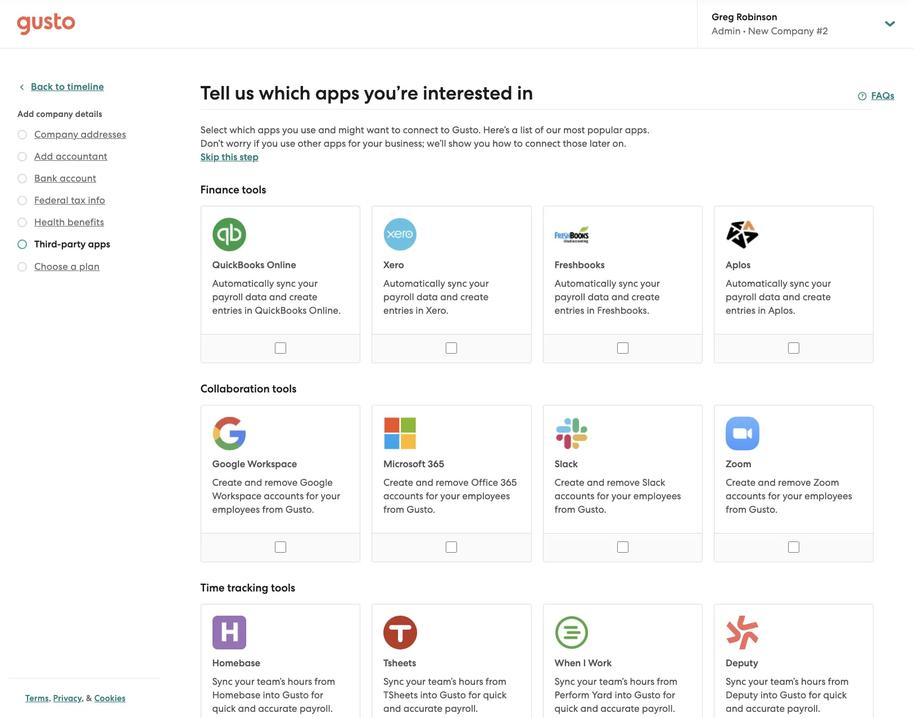Task type: locate. For each thing, give the bounding box(es) containing it.
team's for tsheets
[[428, 676, 457, 687]]

choose a plan button
[[34, 260, 100, 273]]

workspace up create and remove google workspace accounts for your employees from gusto.
[[248, 458, 297, 470]]

payroll down freshbooks
[[555, 291, 586, 303]]

check image left third-
[[17, 240, 27, 249]]

team's for homebase
[[257, 676, 285, 687]]

quick inside sync your team's hours from deputy into gusto for quick and accurate payroll.
[[824, 690, 847, 701]]

deputy inside sync your team's hours from deputy into gusto for quick and accurate payroll.
[[726, 690, 758, 701]]

1 automatically from the left
[[212, 278, 274, 289]]

none button containing deputy
[[714, 604, 874, 718]]

a left list
[[512, 124, 518, 136]]

sync your team's hours from tsheets into gusto for quick and accurate payroll.
[[384, 676, 507, 714]]

check image for bank
[[17, 174, 27, 183]]

slack image
[[555, 417, 589, 451]]

1 horizontal spatial you
[[282, 124, 299, 136]]

create inside the automatically sync your payroll data and create entries in freshbooks.
[[632, 291, 660, 303]]

1 check image from the top
[[17, 152, 27, 161]]

1 horizontal spatial add
[[34, 151, 53, 162]]

payroll. for tsheets
[[445, 703, 478, 714]]

none button containing microsoft 365
[[372, 405, 532, 562]]

data inside the automatically sync your payroll data and create entries in freshbooks.
[[588, 291, 609, 303]]

0 vertical spatial workspace
[[248, 458, 297, 470]]

365
[[428, 458, 444, 470], [501, 477, 517, 488]]

remove inside 'create and remove office 365 accounts for your employees from gusto.'
[[436, 477, 469, 488]]

terms
[[25, 694, 49, 704]]

skip this step
[[201, 151, 259, 163]]

0 horizontal spatial add
[[17, 109, 34, 119]]

4 remove from the left
[[778, 477, 811, 488]]

and
[[318, 124, 336, 136], [269, 291, 287, 303], [441, 291, 458, 303], [612, 291, 630, 303], [783, 291, 801, 303], [245, 477, 262, 488], [416, 477, 434, 488], [587, 477, 605, 488], [758, 477, 776, 488], [238, 703, 256, 714], [384, 703, 401, 714], [581, 703, 599, 714], [726, 703, 744, 714]]

3 hours from the left
[[630, 676, 655, 687]]

4 sync from the left
[[726, 676, 746, 687]]

3 payroll. from the left
[[642, 703, 676, 714]]

3 create from the left
[[555, 477, 585, 488]]

payroll for quickbooks online
[[212, 291, 243, 303]]

and inside sync your team's hours from deputy into gusto for quick and accurate payroll.
[[726, 703, 744, 714]]

1 horizontal spatial zoom
[[814, 477, 840, 488]]

create down 'microsoft' at left
[[384, 477, 414, 488]]

tell
[[201, 82, 230, 105]]

0 vertical spatial zoom
[[726, 458, 752, 470]]

microsoft 365
[[384, 458, 444, 470]]

sync inside automatically sync your payroll data and create entries in xero.
[[448, 278, 467, 289]]

create inside automatically sync your payroll data and create entries in quickbooks online.
[[289, 291, 318, 303]]

bank account
[[34, 173, 96, 184]]

1 data from the left
[[245, 291, 267, 303]]

automatically for freshbooks
[[555, 278, 617, 289]]

use up other
[[301, 124, 316, 136]]

in inside automatically sync your payroll data and create entries in xero.
[[416, 305, 424, 316]]

none button freshbooks
[[543, 206, 703, 363]]

0 horizontal spatial connect
[[403, 124, 438, 136]]

in left aplos.
[[758, 305, 766, 316]]

apps up "if"
[[258, 124, 280, 136]]

payroll. for deputy
[[788, 703, 821, 714]]

1 accurate from the left
[[258, 703, 297, 714]]

1 payroll from the left
[[212, 291, 243, 303]]

finance tools
[[201, 183, 266, 196]]

1 hours from the left
[[288, 676, 312, 687]]

1 vertical spatial quickbooks
[[255, 305, 307, 316]]

automatically down freshbooks
[[555, 278, 617, 289]]

0 horizontal spatial company
[[34, 129, 78, 140]]

for inside create and remove slack accounts for your employees from gusto.
[[597, 490, 609, 502]]

and inside 'create and remove office 365 accounts for your employees from gusto.'
[[416, 477, 434, 488]]

0 vertical spatial deputy
[[726, 658, 759, 669]]

2 accurate from the left
[[404, 703, 443, 714]]

back to timeline
[[31, 81, 104, 93]]

0 vertical spatial tools
[[242, 183, 266, 196]]

3 check image from the top
[[17, 218, 27, 227]]

payroll. inside the sync your team's hours from tsheets into gusto for quick and accurate payroll.
[[445, 703, 478, 714]]

from inside the create and remove zoom accounts for your employees from gusto.
[[726, 504, 747, 515]]

xero image
[[384, 218, 417, 251]]

check image down add company details
[[17, 130, 27, 139]]

automatically for quickbooks online
[[212, 278, 274, 289]]

payroll. inside sync your team's hours from homebase into gusto for quick and accurate payroll.
[[300, 703, 333, 714]]

for
[[348, 138, 361, 149], [306, 490, 319, 502], [426, 490, 438, 502], [597, 490, 609, 502], [768, 490, 781, 502], [311, 690, 324, 701], [469, 690, 481, 701], [663, 690, 676, 701], [809, 690, 821, 701]]

sync down online
[[277, 278, 296, 289]]

2 check image from the top
[[17, 196, 27, 205]]

4 entries from the left
[[726, 305, 756, 316]]

0 vertical spatial which
[[259, 82, 311, 105]]

quick
[[483, 690, 507, 701], [824, 690, 847, 701], [212, 703, 236, 714], [555, 703, 578, 714]]

create inside the create and remove zoom accounts for your employees from gusto.
[[726, 477, 756, 488]]

entries inside automatically sync your payroll data and create entries in xero.
[[384, 305, 413, 316]]

3 sync from the left
[[555, 676, 575, 687]]

none button containing when i work
[[543, 604, 703, 718]]

apps inside list
[[88, 238, 110, 250]]

check image left add accountant
[[17, 152, 27, 161]]

employees inside the create and remove zoom accounts for your employees from gusto.
[[805, 490, 853, 502]]

apps down might
[[324, 138, 346, 149]]

1 horizontal spatial a
[[512, 124, 518, 136]]

apps up might
[[315, 82, 360, 105]]

apps up plan
[[88, 238, 110, 250]]

0 horizontal spatial which
[[230, 124, 256, 136]]

microsoft 365 image
[[384, 417, 417, 451]]

2 remove from the left
[[436, 477, 469, 488]]

in for aplos
[[758, 305, 766, 316]]

none button containing aplos
[[714, 206, 874, 363]]

you're
[[364, 82, 418, 105]]

4 automatically from the left
[[726, 278, 788, 289]]

add for add accountant
[[34, 151, 53, 162]]

from inside create and remove google workspace accounts for your employees from gusto.
[[262, 504, 283, 515]]

2 automatically from the left
[[384, 278, 445, 289]]

entries for aplos
[[726, 305, 756, 316]]

1 horizontal spatial ,
[[82, 694, 84, 704]]

none button quickbooks online
[[201, 206, 361, 363]]

check image left "health" at the left of the page
[[17, 218, 27, 227]]

freshbooks
[[555, 259, 605, 271]]

back to timeline button
[[17, 80, 104, 94]]

accurate for deputy
[[746, 703, 785, 714]]

2 accounts from the left
[[384, 490, 424, 502]]

skip
[[201, 151, 219, 163]]

2 payroll from the left
[[384, 291, 414, 303]]

health
[[34, 217, 65, 228]]

data inside automatically sync your payroll data and create entries in xero.
[[417, 291, 438, 303]]

3 payroll from the left
[[555, 291, 586, 303]]

2 entries from the left
[[384, 305, 413, 316]]

None button
[[201, 206, 361, 363], [372, 206, 532, 363], [543, 206, 703, 363], [714, 206, 874, 363], [201, 405, 361, 562], [372, 405, 532, 562], [543, 405, 703, 562], [714, 405, 874, 562], [201, 604, 361, 718], [372, 604, 532, 718], [543, 604, 703, 718], [714, 604, 874, 718]]

us
[[235, 82, 254, 105]]

gusto inside sync your team's hours from homebase into gusto for quick and accurate payroll.
[[282, 690, 309, 701]]

1 sync from the left
[[212, 676, 233, 687]]

into for tsheets
[[420, 690, 438, 701]]

gusto
[[282, 690, 309, 701], [440, 690, 466, 701], [635, 690, 661, 701], [780, 690, 807, 701]]

automatically down xero
[[384, 278, 445, 289]]

gusto. inside create and remove google workspace accounts for your employees from gusto.
[[286, 504, 314, 515]]

1 sync from the left
[[277, 278, 296, 289]]

0 vertical spatial use
[[301, 124, 316, 136]]

list
[[521, 124, 533, 136]]

2 gusto from the left
[[440, 690, 466, 701]]

1 vertical spatial 365
[[501, 477, 517, 488]]

accurate for tsheets
[[404, 703, 443, 714]]

none button containing zoom
[[714, 405, 874, 562]]

none button containing freshbooks
[[543, 206, 703, 363]]

entries left xero.
[[384, 305, 413, 316]]

remove inside the create and remove zoom accounts for your employees from gusto.
[[778, 477, 811, 488]]

gusto.
[[452, 124, 481, 136], [286, 504, 314, 515], [407, 504, 436, 515], [578, 504, 607, 515], [749, 504, 778, 515]]

4 gusto from the left
[[780, 690, 807, 701]]

4 create from the left
[[803, 291, 831, 303]]

data up xero.
[[417, 291, 438, 303]]

1 vertical spatial connect
[[525, 138, 561, 149]]

tools
[[242, 183, 266, 196], [272, 382, 297, 395], [271, 582, 295, 595]]

payroll.
[[300, 703, 333, 714], [445, 703, 478, 714], [642, 703, 676, 714], [788, 703, 821, 714]]

hours for deputy
[[802, 676, 826, 687]]

entries left aplos.
[[726, 305, 756, 316]]

4 data from the left
[[759, 291, 781, 303]]

automatically inside automatically sync your payroll data and create entries in aplos.
[[726, 278, 788, 289]]

0 horizontal spatial a
[[71, 261, 77, 272]]

quick inside the sync your team's hours from tsheets into gusto for quick and accurate payroll.
[[483, 690, 507, 701]]

faqs button
[[858, 89, 895, 103]]

4 payroll. from the left
[[788, 703, 821, 714]]

company
[[771, 25, 815, 37], [34, 129, 78, 140]]

none button slack
[[543, 405, 703, 562]]

sync up freshbooks.
[[619, 278, 638, 289]]

hours for tsheets
[[459, 676, 484, 687]]

0 vertical spatial quickbooks
[[212, 259, 265, 271]]

third-party apps list
[[17, 128, 156, 276]]

3 data from the left
[[588, 291, 609, 303]]

privacy
[[53, 694, 82, 704]]

add up bank
[[34, 151, 53, 162]]

0 vertical spatial connect
[[403, 124, 438, 136]]

in inside the automatically sync your payroll data and create entries in freshbooks.
[[587, 305, 595, 316]]

0 horizontal spatial google
[[212, 458, 245, 470]]

none button the tsheets
[[372, 604, 532, 718]]

you up other
[[282, 124, 299, 136]]

sync inside sync your team's hours from homebase into gusto for quick and accurate payroll.
[[212, 676, 233, 687]]

automatically down quickbooks online
[[212, 278, 274, 289]]

data down quickbooks online
[[245, 291, 267, 303]]

sync for homebase
[[212, 676, 233, 687]]

3 sync from the left
[[619, 278, 638, 289]]

3 create from the left
[[632, 291, 660, 303]]

create down slack image
[[555, 477, 585, 488]]

tsheets image
[[384, 616, 417, 650]]

xero
[[384, 259, 404, 271]]

1 vertical spatial google
[[300, 477, 333, 488]]

automatically for xero
[[384, 278, 445, 289]]

data
[[245, 291, 267, 303], [417, 291, 438, 303], [588, 291, 609, 303], [759, 291, 781, 303]]

1 into from the left
[[263, 690, 280, 701]]

2 create from the left
[[384, 477, 414, 488]]

none button containing xero
[[372, 206, 532, 363]]

plan
[[79, 261, 100, 272]]

none button the "aplos"
[[714, 206, 874, 363]]

office
[[471, 477, 498, 488]]

sync up tsheets
[[384, 676, 404, 687]]

4 payroll from the left
[[726, 291, 757, 303]]

,
[[49, 694, 51, 704], [82, 694, 84, 704]]

quickbooks down quickbooks online image at left top
[[212, 259, 265, 271]]

0 horizontal spatial 365
[[428, 458, 444, 470]]

in left xero.
[[416, 305, 424, 316]]

0 vertical spatial 365
[[428, 458, 444, 470]]

none button google workspace
[[201, 405, 361, 562]]

home image
[[17, 13, 75, 35]]

sync inside the automatically sync your payroll data and create entries in freshbooks.
[[619, 278, 638, 289]]

0 horizontal spatial use
[[280, 138, 296, 149]]

add inside button
[[34, 151, 53, 162]]

3 check image from the top
[[17, 240, 27, 249]]

info
[[88, 195, 105, 206]]

0 horizontal spatial zoom
[[726, 458, 752, 470]]

hours
[[288, 676, 312, 687], [459, 676, 484, 687], [630, 676, 655, 687], [802, 676, 826, 687]]

none button containing homebase
[[201, 604, 361, 718]]

those
[[563, 138, 588, 149]]

payroll inside automatically sync your payroll data and create entries in aplos.
[[726, 291, 757, 303]]

1 entries from the left
[[212, 305, 242, 316]]

sync inside automatically sync your payroll data and create entries in quickbooks online.
[[277, 278, 296, 289]]

1 vertical spatial company
[[34, 129, 78, 140]]

0 vertical spatial a
[[512, 124, 518, 136]]

3 automatically from the left
[[555, 278, 617, 289]]

you right "if"
[[262, 138, 278, 149]]

entries inside automatically sync your payroll data and create entries in quickbooks online.
[[212, 305, 242, 316]]

365 right 'microsoft' at left
[[428, 458, 444, 470]]

2 vertical spatial check image
[[17, 240, 27, 249]]

none button containing tsheets
[[372, 604, 532, 718]]

3 accurate from the left
[[601, 703, 640, 714]]

none button containing slack
[[543, 405, 703, 562]]

into
[[263, 690, 280, 701], [420, 690, 438, 701], [615, 690, 632, 701], [761, 690, 778, 701]]

3 gusto from the left
[[635, 690, 661, 701]]

4 accounts from the left
[[726, 490, 766, 502]]

company inside greg robinson admin • new company #2
[[771, 25, 815, 37]]

payroll down quickbooks online
[[212, 291, 243, 303]]

sync up perform
[[555, 676, 575, 687]]

entries down quickbooks online
[[212, 305, 242, 316]]

2 data from the left
[[417, 291, 438, 303]]

1 vertical spatial tools
[[272, 382, 297, 395]]

cookies
[[94, 694, 126, 704]]

remove inside create and remove google workspace accounts for your employees from gusto.
[[265, 477, 298, 488]]

1 team's from the left
[[257, 676, 285, 687]]

2 payroll. from the left
[[445, 703, 478, 714]]

if
[[254, 138, 259, 149]]

employees inside create and remove slack accounts for your employees from gusto.
[[634, 490, 681, 502]]

4 create from the left
[[726, 477, 756, 488]]

3 into from the left
[[615, 690, 632, 701]]

your inside the sync your team's hours from tsheets into gusto for quick and accurate payroll.
[[406, 676, 426, 687]]

your inside 'create and remove office 365 accounts for your employees from gusto.'
[[441, 490, 460, 502]]

quick for deputy
[[824, 690, 847, 701]]

automatically sync your payroll data and create entries in xero.
[[384, 278, 489, 316]]

1 horizontal spatial company
[[771, 25, 815, 37]]

3 entries from the left
[[555, 305, 585, 316]]

your inside select which apps you use and might want to connect to gusto. here's a list of our most popular apps. don't worry if you use other apps for your business; we'll show you how to connect those later on.
[[363, 138, 383, 149]]

2 sync from the left
[[448, 278, 467, 289]]

from
[[262, 504, 283, 515], [384, 504, 404, 515], [555, 504, 576, 515], [726, 504, 747, 515], [315, 676, 335, 687], [486, 676, 507, 687], [657, 676, 678, 687], [828, 676, 849, 687]]

create for quickbooks online
[[289, 291, 318, 303]]

2 vertical spatial tools
[[271, 582, 295, 595]]

google workspace image
[[212, 417, 246, 451]]

in up list
[[517, 82, 534, 105]]

1 vertical spatial slack
[[643, 477, 666, 488]]

, left '&'
[[82, 694, 84, 704]]

3 accounts from the left
[[555, 490, 595, 502]]

team's inside the sync your team's hours from tsheets into gusto for quick and accurate payroll.
[[428, 676, 457, 687]]

4 into from the left
[[761, 690, 778, 701]]

3 remove from the left
[[607, 477, 640, 488]]

and inside sync your team's hours from homebase into gusto for quick and accurate payroll.
[[238, 703, 256, 714]]

1 horizontal spatial which
[[259, 82, 311, 105]]

payroll down aplos
[[726, 291, 757, 303]]

1 vertical spatial deputy
[[726, 690, 758, 701]]

365 right the office
[[501, 477, 517, 488]]

1 horizontal spatial connect
[[525, 138, 561, 149]]

for inside the sync your team's hours from tsheets into gusto for quick and accurate payroll.
[[469, 690, 481, 701]]

hours inside the sync your team's hours from tsheets into gusto for quick and accurate payroll.
[[459, 676, 484, 687]]

check image
[[17, 152, 27, 161], [17, 196, 27, 205], [17, 240, 27, 249]]

4 team's from the left
[[771, 676, 799, 687]]

0 vertical spatial company
[[771, 25, 815, 37]]

payroll. inside sync your team's hours from deputy into gusto for quick and accurate payroll.
[[788, 703, 821, 714]]

to right back
[[55, 81, 65, 93]]

tools down step
[[242, 183, 266, 196]]

in down quickbooks online
[[244, 305, 253, 316]]

automatically down aplos
[[726, 278, 788, 289]]

payroll. inside sync your team's hours from perform yard into gusto for quick and accurate payroll.
[[642, 703, 676, 714]]

quickbooks online image
[[212, 218, 246, 251]]

create and remove slack accounts for your employees from gusto.
[[555, 477, 681, 515]]

sync up xero.
[[448, 278, 467, 289]]

for inside 'create and remove office 365 accounts for your employees from gusto.'
[[426, 490, 438, 502]]

yard
[[592, 690, 613, 701]]

team's inside sync your team's hours from homebase into gusto for quick and accurate payroll.
[[257, 676, 285, 687]]

sync down deputy image in the right of the page
[[726, 676, 746, 687]]

2 check image from the top
[[17, 174, 27, 183]]

data inside automatically sync your payroll data and create entries in quickbooks online.
[[245, 291, 267, 303]]

quickbooks left 'online.'
[[255, 305, 307, 316]]

for inside create and remove google workspace accounts for your employees from gusto.
[[306, 490, 319, 502]]

create inside create and remove slack accounts for your employees from gusto.
[[555, 477, 585, 488]]

3 team's from the left
[[600, 676, 628, 687]]

you down here's
[[474, 138, 490, 149]]

hours inside sync your team's hours from homebase into gusto for quick and accurate payroll.
[[288, 676, 312, 687]]

time
[[201, 582, 225, 595]]

2 into from the left
[[420, 690, 438, 701]]

tools right tracking
[[271, 582, 295, 595]]

1 horizontal spatial use
[[301, 124, 316, 136]]

remove for microsoft 365
[[436, 477, 469, 488]]

might
[[339, 124, 364, 136]]

which right us
[[259, 82, 311, 105]]

use left other
[[280, 138, 296, 149]]

workspace
[[248, 458, 297, 470], [212, 490, 262, 502]]

sync
[[212, 676, 233, 687], [384, 676, 404, 687], [555, 676, 575, 687], [726, 676, 746, 687]]

sync
[[277, 278, 296, 289], [448, 278, 467, 289], [619, 278, 638, 289], [790, 278, 810, 289]]

automatically for aplos
[[726, 278, 788, 289]]

1 remove from the left
[[265, 477, 298, 488]]

to
[[55, 81, 65, 93], [392, 124, 401, 136], [441, 124, 450, 136], [514, 138, 523, 149]]

gusto inside the sync your team's hours from tsheets into gusto for quick and accurate payroll.
[[440, 690, 466, 701]]

0 vertical spatial homebase
[[212, 658, 261, 669]]

data up freshbooks.
[[588, 291, 609, 303]]

payroll inside automatically sync your payroll data and create entries in xero.
[[384, 291, 414, 303]]

0 vertical spatial check image
[[17, 152, 27, 161]]

1 horizontal spatial google
[[300, 477, 333, 488]]

remove
[[265, 477, 298, 488], [436, 477, 469, 488], [607, 477, 640, 488], [778, 477, 811, 488]]

2 sync from the left
[[384, 676, 404, 687]]

for inside select which apps you use and might want to connect to gusto. here's a list of our most popular apps. don't worry if you use other apps for your business; we'll show you how to connect those later on.
[[348, 138, 361, 149]]

how
[[493, 138, 512, 149]]

data for quickbooks online
[[245, 291, 267, 303]]

most
[[564, 124, 585, 136]]

payroll inside automatically sync your payroll data and create entries in quickbooks online.
[[212, 291, 243, 303]]

0 vertical spatial slack
[[555, 458, 578, 470]]

4 accurate from the left
[[746, 703, 785, 714]]

sync inside the sync your team's hours from tsheets into gusto for quick and accurate payroll.
[[384, 676, 404, 687]]

for inside sync your team's hours from deputy into gusto for quick and accurate payroll.
[[809, 690, 821, 701]]

0 horizontal spatial ,
[[49, 694, 51, 704]]

use
[[301, 124, 316, 136], [280, 138, 296, 149]]

select
[[201, 124, 227, 136]]

create inside create and remove google workspace accounts for your employees from gusto.
[[212, 477, 242, 488]]

a inside button
[[71, 261, 77, 272]]

2 hours from the left
[[459, 676, 484, 687]]

sync down homebase image
[[212, 676, 233, 687]]

a left plan
[[71, 261, 77, 272]]

terms , privacy , & cookies
[[25, 694, 126, 704]]

remove for google workspace
[[265, 477, 298, 488]]

1 create from the left
[[289, 291, 318, 303]]

benefits
[[67, 217, 104, 228]]

accurate inside the sync your team's hours from tsheets into gusto for quick and accurate payroll.
[[404, 703, 443, 714]]

hours inside sync your team's hours from deputy into gusto for quick and accurate payroll.
[[802, 676, 826, 687]]

1 create from the left
[[212, 477, 242, 488]]

select which apps you use and might want to connect to gusto. here's a list of our most popular apps. don't worry if you use other apps for your business; we'll show you how to connect those later on.
[[201, 124, 650, 149]]

1 horizontal spatial slack
[[643, 477, 666, 488]]

4 sync from the left
[[790, 278, 810, 289]]

payroll. for homebase
[[300, 703, 333, 714]]

1 vertical spatial workspace
[[212, 490, 262, 502]]

into inside sync your team's hours from deputy into gusto for quick and accurate payroll.
[[761, 690, 778, 701]]

aplos image
[[726, 218, 760, 251]]

accounts inside the create and remove zoom accounts for your employees from gusto.
[[726, 490, 766, 502]]

check image for choose
[[17, 262, 27, 272]]

team's for when i work
[[600, 676, 628, 687]]

into inside the sync your team's hours from tsheets into gusto for quick and accurate payroll.
[[420, 690, 438, 701]]

employees
[[463, 490, 510, 502], [634, 490, 681, 502], [805, 490, 853, 502], [212, 504, 260, 515]]

zoom image
[[726, 417, 760, 451]]

, left 'privacy' 'link'
[[49, 694, 51, 704]]

1 vertical spatial a
[[71, 261, 77, 272]]

check image
[[17, 130, 27, 139], [17, 174, 27, 183], [17, 218, 27, 227], [17, 262, 27, 272]]

1 payroll. from the left
[[300, 703, 333, 714]]

4 hours from the left
[[802, 676, 826, 687]]

tsheets
[[384, 690, 418, 701]]

deputy image
[[726, 616, 760, 650]]

1 check image from the top
[[17, 130, 27, 139]]

workspace down 'google workspace'
[[212, 490, 262, 502]]

2 deputy from the top
[[726, 690, 758, 701]]

robinson
[[737, 11, 778, 23]]

tools for finance tools
[[242, 183, 266, 196]]

2 homebase from the top
[[212, 690, 261, 701]]

party
[[61, 238, 86, 250]]

2 create from the left
[[461, 291, 489, 303]]

tools right collaboration
[[272, 382, 297, 395]]

you
[[282, 124, 299, 136], [262, 138, 278, 149], [474, 138, 490, 149]]

payroll down xero
[[384, 291, 414, 303]]

sync inside sync your team's hours from deputy into gusto for quick and accurate payroll.
[[726, 676, 746, 687]]

1 vertical spatial zoom
[[814, 477, 840, 488]]

sync for xero
[[448, 278, 467, 289]]

when i work image
[[555, 616, 589, 650]]

payroll inside the automatically sync your payroll data and create entries in freshbooks.
[[555, 291, 586, 303]]

add for add company details
[[17, 109, 34, 119]]

check image left choose
[[17, 262, 27, 272]]

1 accounts from the left
[[264, 490, 304, 502]]

other
[[298, 138, 321, 149]]

into inside sync your team's hours from homebase into gusto for quick and accurate payroll.
[[263, 690, 280, 701]]

1 vertical spatial homebase
[[212, 690, 261, 701]]

entries down freshbooks
[[555, 305, 585, 316]]

2 team's from the left
[[428, 676, 457, 687]]

1 horizontal spatial 365
[[501, 477, 517, 488]]

create inside 'create and remove office 365 accounts for your employees from gusto.'
[[384, 477, 414, 488]]

sync inside automatically sync your payroll data and create entries in aplos.
[[790, 278, 810, 289]]

sync for when i work
[[555, 676, 575, 687]]

team's inside sync your team's hours from perform yard into gusto for quick and accurate payroll.
[[600, 676, 628, 687]]

check image left bank
[[17, 174, 27, 183]]

automatically inside automatically sync your payroll data and create entries in xero.
[[384, 278, 445, 289]]

sync for aplos
[[790, 278, 810, 289]]

create down zoom image
[[726, 477, 756, 488]]

connect down of
[[525, 138, 561, 149]]

1 vertical spatial add
[[34, 151, 53, 162]]

data inside automatically sync your payroll data and create entries in aplos.
[[759, 291, 781, 303]]

accounts
[[264, 490, 304, 502], [384, 490, 424, 502], [555, 490, 595, 502], [726, 490, 766, 502]]

None checkbox
[[446, 542, 457, 553], [789, 542, 800, 553], [446, 542, 457, 553], [789, 542, 800, 553]]

1 vertical spatial check image
[[17, 196, 27, 205]]

None checkbox
[[275, 343, 286, 354], [446, 343, 457, 354], [617, 343, 629, 354], [789, 343, 800, 354], [275, 542, 286, 553], [617, 542, 629, 553], [275, 343, 286, 354], [446, 343, 457, 354], [617, 343, 629, 354], [789, 343, 800, 354], [275, 542, 286, 553], [617, 542, 629, 553]]

in left freshbooks.
[[587, 305, 595, 316]]

your inside automatically sync your payroll data and create entries in aplos.
[[812, 278, 832, 289]]

automatically sync your payroll data and create entries in aplos.
[[726, 278, 832, 316]]

check image left federal
[[17, 196, 27, 205]]

in for freshbooks
[[587, 305, 595, 316]]

company left '#2'
[[771, 25, 815, 37]]

create down 'google workspace'
[[212, 477, 242, 488]]

remove inside create and remove slack accounts for your employees from gusto.
[[607, 477, 640, 488]]

google
[[212, 458, 245, 470], [300, 477, 333, 488]]

your inside create and remove slack accounts for your employees from gusto.
[[612, 490, 631, 502]]

create
[[212, 477, 242, 488], [384, 477, 414, 488], [555, 477, 585, 488], [726, 477, 756, 488]]

none button containing google workspace
[[201, 405, 361, 562]]

which up worry
[[230, 124, 256, 136]]

none button containing quickbooks online
[[201, 206, 361, 363]]

quick for homebase
[[212, 703, 236, 714]]

company down company
[[34, 129, 78, 140]]

0 vertical spatial add
[[17, 109, 34, 119]]

tools for collaboration tools
[[272, 382, 297, 395]]

and inside select which apps you use and might want to connect to gusto. here's a list of our most popular apps. don't worry if you use other apps for your business; we'll show you how to connect those later on.
[[318, 124, 336, 136]]

connect up we'll
[[403, 124, 438, 136]]

data up aplos.
[[759, 291, 781, 303]]

add left company
[[17, 109, 34, 119]]

1 vertical spatial which
[[230, 124, 256, 136]]

to inside button
[[55, 81, 65, 93]]

4 check image from the top
[[17, 262, 27, 272]]

1 gusto from the left
[[282, 690, 309, 701]]

sync up aplos.
[[790, 278, 810, 289]]



Task type: vqa. For each thing, say whether or not it's contained in the screenshot.


Task type: describe. For each thing, give the bounding box(es) containing it.
worry
[[226, 138, 251, 149]]

create for freshbooks
[[632, 291, 660, 303]]

from inside create and remove slack accounts for your employees from gusto.
[[555, 504, 576, 515]]

accurate for homebase
[[258, 703, 297, 714]]

from inside sync your team's hours from deputy into gusto for quick and accurate payroll.
[[828, 676, 849, 687]]

create and remove zoom accounts for your employees from gusto.
[[726, 477, 853, 515]]

a inside select which apps you use and might want to connect to gusto. here's a list of our most popular apps. don't worry if you use other apps for your business; we'll show you how to connect those later on.
[[512, 124, 518, 136]]

sync your team's hours from perform yard into gusto for quick and accurate payroll.
[[555, 676, 678, 714]]

create for zoom
[[726, 477, 756, 488]]

choose
[[34, 261, 68, 272]]

and inside automatically sync your payroll data and create entries in xero.
[[441, 291, 458, 303]]

health benefits
[[34, 217, 104, 228]]

to down list
[[514, 138, 523, 149]]

microsoft
[[384, 458, 426, 470]]

add accountant
[[34, 151, 108, 162]]

xero.
[[426, 305, 449, 316]]

terms link
[[25, 694, 49, 704]]

1 vertical spatial use
[[280, 138, 296, 149]]

popular
[[588, 124, 623, 136]]

remove for slack
[[607, 477, 640, 488]]

gusto. inside the create and remove zoom accounts for your employees from gusto.
[[749, 504, 778, 515]]

payroll for freshbooks
[[555, 291, 586, 303]]

into inside sync your team's hours from perform yard into gusto for quick and accurate payroll.
[[615, 690, 632, 701]]

company
[[36, 109, 73, 119]]

federal
[[34, 195, 69, 206]]

when i work
[[555, 658, 612, 669]]

freshbooks image
[[555, 218, 589, 251]]

into for homebase
[[263, 690, 280, 701]]

2 horizontal spatial you
[[474, 138, 490, 149]]

on.
[[613, 138, 627, 149]]

gusto. inside create and remove slack accounts for your employees from gusto.
[[578, 504, 607, 515]]

and inside sync your team's hours from perform yard into gusto for quick and accurate payroll.
[[581, 703, 599, 714]]

none button deputy
[[714, 604, 874, 718]]

#2
[[817, 25, 828, 37]]

greg robinson admin • new company #2
[[712, 11, 828, 37]]

payroll for aplos
[[726, 291, 757, 303]]

from inside the sync your team's hours from tsheets into gusto for quick and accurate payroll.
[[486, 676, 507, 687]]

your inside sync your team's hours from deputy into gusto for quick and accurate payroll.
[[749, 676, 768, 687]]

none button microsoft 365
[[372, 405, 532, 562]]

in for quickbooks online
[[244, 305, 253, 316]]

company addresses
[[34, 129, 126, 140]]

check image for company
[[17, 130, 27, 139]]

tell us which apps you're interested in
[[201, 82, 534, 105]]

account
[[60, 173, 96, 184]]

and inside create and remove google workspace accounts for your employees from gusto.
[[245, 477, 262, 488]]

for inside the create and remove zoom accounts for your employees from gusto.
[[768, 490, 781, 502]]

homebase image
[[212, 616, 246, 650]]

accurate inside sync your team's hours from perform yard into gusto for quick and accurate payroll.
[[601, 703, 640, 714]]

0 horizontal spatial you
[[262, 138, 278, 149]]

and inside automatically sync your payroll data and create entries in aplos.
[[783, 291, 801, 303]]

freshbooks.
[[597, 305, 650, 316]]

sync for tsheets
[[384, 676, 404, 687]]

hours for homebase
[[288, 676, 312, 687]]

in for xero
[[416, 305, 424, 316]]

•
[[743, 25, 746, 37]]

later
[[590, 138, 611, 149]]

automatically sync your payroll data and create entries in freshbooks.
[[555, 278, 660, 316]]

third-party apps
[[34, 238, 110, 250]]

none button zoom
[[714, 405, 874, 562]]

check image for federal
[[17, 196, 27, 205]]

third-
[[34, 238, 61, 250]]

and inside the automatically sync your payroll data and create entries in freshbooks.
[[612, 291, 630, 303]]

privacy link
[[53, 694, 82, 704]]

cookies button
[[94, 692, 126, 705]]

gusto inside sync your team's hours from perform yard into gusto for quick and accurate payroll.
[[635, 690, 661, 701]]

into for deputy
[[761, 690, 778, 701]]

to up 'business;'
[[392, 124, 401, 136]]

aplos.
[[769, 305, 796, 316]]

slack inside create and remove slack accounts for your employees from gusto.
[[643, 477, 666, 488]]

business;
[[385, 138, 425, 149]]

your inside the create and remove zoom accounts for your employees from gusto.
[[783, 490, 803, 502]]

tracking
[[227, 582, 269, 595]]

data for aplos
[[759, 291, 781, 303]]

gusto for deputy
[[780, 690, 807, 701]]

workspace inside create and remove google workspace accounts for your employees from gusto.
[[212, 490, 262, 502]]

and inside create and remove slack accounts for your employees from gusto.
[[587, 477, 605, 488]]

sync for quickbooks online
[[277, 278, 296, 289]]

gusto. inside select which apps you use and might want to connect to gusto. here's a list of our most popular apps. don't worry if you use other apps for your business; we'll show you how to connect those later on.
[[452, 124, 481, 136]]

0 vertical spatial google
[[212, 458, 245, 470]]

online.
[[309, 305, 341, 316]]

data for freshbooks
[[588, 291, 609, 303]]

new
[[749, 25, 769, 37]]

admin
[[712, 25, 741, 37]]

entries for quickbooks online
[[212, 305, 242, 316]]

team's for deputy
[[771, 676, 799, 687]]

1 , from the left
[[49, 694, 51, 704]]

collaboration tools
[[201, 382, 297, 395]]

entries for freshbooks
[[555, 305, 585, 316]]

from inside 'create and remove office 365 accounts for your employees from gusto.'
[[384, 504, 404, 515]]

aplos
[[726, 259, 751, 271]]

employees inside 'create and remove office 365 accounts for your employees from gusto.'
[[463, 490, 510, 502]]

sync for deputy
[[726, 676, 746, 687]]

entries for xero
[[384, 305, 413, 316]]

from inside sync your team's hours from perform yard into gusto for quick and accurate payroll.
[[657, 676, 678, 687]]

which inside select which apps you use and might want to connect to gusto. here's a list of our most popular apps. don't worry if you use other apps for your business; we'll show you how to connect those later on.
[[230, 124, 256, 136]]

none button xero
[[372, 206, 532, 363]]

faqs
[[872, 90, 895, 102]]

accounts inside create and remove slack accounts for your employees from gusto.
[[555, 490, 595, 502]]

perform
[[555, 690, 590, 701]]

homebase inside sync your team's hours from homebase into gusto for quick and accurate payroll.
[[212, 690, 261, 701]]

quick for tsheets
[[483, 690, 507, 701]]

apps.
[[625, 124, 650, 136]]

create for google workspace
[[212, 477, 242, 488]]

our
[[546, 124, 561, 136]]

work
[[589, 658, 612, 669]]

1 homebase from the top
[[212, 658, 261, 669]]

create for xero
[[461, 291, 489, 303]]

0 horizontal spatial slack
[[555, 458, 578, 470]]

none button when i work
[[543, 604, 703, 718]]

sync your team's hours from deputy into gusto for quick and accurate payroll.
[[726, 676, 849, 714]]

google inside create and remove google workspace accounts for your employees from gusto.
[[300, 477, 333, 488]]

none button homebase
[[201, 604, 361, 718]]

data for xero
[[417, 291, 438, 303]]

step
[[240, 151, 259, 163]]

gusto for tsheets
[[440, 690, 466, 701]]

automatically sync your payroll data and create entries in quickbooks online.
[[212, 278, 341, 316]]

check image for health
[[17, 218, 27, 227]]

your inside sync your team's hours from perform yard into gusto for quick and accurate payroll.
[[578, 676, 597, 687]]

timeline
[[67, 81, 104, 93]]

don't
[[201, 138, 224, 149]]

want
[[367, 124, 389, 136]]

gusto for homebase
[[282, 690, 309, 701]]

accounts inside create and remove google workspace accounts for your employees from gusto.
[[264, 490, 304, 502]]

your inside create and remove google workspace accounts for your employees from gusto.
[[321, 490, 341, 502]]

bank
[[34, 173, 57, 184]]

from inside sync your team's hours from homebase into gusto for quick and accurate payroll.
[[315, 676, 335, 687]]

back
[[31, 81, 53, 93]]

tsheets
[[384, 658, 416, 669]]

accounts inside 'create and remove office 365 accounts for your employees from gusto.'
[[384, 490, 424, 502]]

quickbooks online
[[212, 259, 296, 271]]

collaboration
[[201, 382, 270, 395]]

to up we'll
[[441, 124, 450, 136]]

and inside automatically sync your payroll data and create entries in quickbooks online.
[[269, 291, 287, 303]]

for inside sync your team's hours from homebase into gusto for quick and accurate payroll.
[[311, 690, 324, 701]]

check image for add
[[17, 152, 27, 161]]

create for aplos
[[803, 291, 831, 303]]

sync for freshbooks
[[619, 278, 638, 289]]

details
[[75, 109, 102, 119]]

when
[[555, 658, 581, 669]]

for inside sync your team's hours from perform yard into gusto for quick and accurate payroll.
[[663, 690, 676, 701]]

your inside automatically sync your payroll data and create entries in quickbooks online.
[[298, 278, 318, 289]]

show
[[449, 138, 472, 149]]

addresses
[[81, 129, 126, 140]]

of
[[535, 124, 544, 136]]

we'll
[[427, 138, 446, 149]]

federal tax info
[[34, 195, 105, 206]]

quick inside sync your team's hours from perform yard into gusto for quick and accurate payroll.
[[555, 703, 578, 714]]

and inside the sync your team's hours from tsheets into gusto for quick and accurate payroll.
[[384, 703, 401, 714]]

and inside the create and remove zoom accounts for your employees from gusto.
[[758, 477, 776, 488]]

create and remove google workspace accounts for your employees from gusto.
[[212, 477, 341, 515]]

your inside automatically sync your payroll data and create entries in xero.
[[469, 278, 489, 289]]

gusto. inside 'create and remove office 365 accounts for your employees from gusto.'
[[407, 504, 436, 515]]

interested
[[423, 82, 513, 105]]

zoom inside the create and remove zoom accounts for your employees from gusto.
[[814, 477, 840, 488]]

choose a plan
[[34, 261, 100, 272]]

health benefits button
[[34, 215, 104, 229]]

here's
[[483, 124, 510, 136]]

add company details
[[17, 109, 102, 119]]

tax
[[71, 195, 86, 206]]

create and remove office 365 accounts for your employees from gusto.
[[384, 477, 517, 515]]

your inside sync your team's hours from homebase into gusto for quick and accurate payroll.
[[235, 676, 255, 687]]

2 , from the left
[[82, 694, 84, 704]]

company inside button
[[34, 129, 78, 140]]

your inside the automatically sync your payroll data and create entries in freshbooks.
[[641, 278, 660, 289]]

sync your team's hours from homebase into gusto for quick and accurate payroll.
[[212, 676, 335, 714]]

bank account button
[[34, 172, 96, 185]]

365 inside 'create and remove office 365 accounts for your employees from gusto.'
[[501, 477, 517, 488]]

employees inside create and remove google workspace accounts for your employees from gusto.
[[212, 504, 260, 515]]

finance
[[201, 183, 239, 196]]

federal tax info button
[[34, 193, 105, 207]]

add accountant button
[[34, 150, 108, 163]]

create for slack
[[555, 477, 585, 488]]

remove for zoom
[[778, 477, 811, 488]]

skip this step button
[[201, 151, 259, 164]]

hours for when i work
[[630, 676, 655, 687]]

create for microsoft 365
[[384, 477, 414, 488]]

accountant
[[56, 151, 108, 162]]

1 deputy from the top
[[726, 658, 759, 669]]

payroll for xero
[[384, 291, 414, 303]]

online
[[267, 259, 296, 271]]

quickbooks inside automatically sync your payroll data and create entries in quickbooks online.
[[255, 305, 307, 316]]



